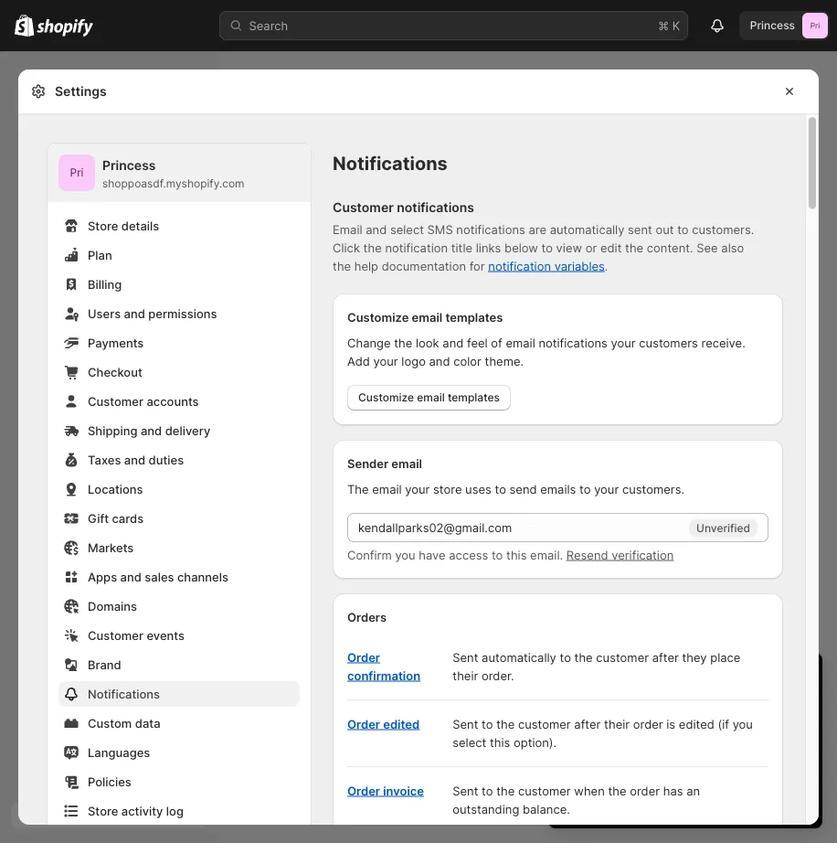 Task type: locate. For each thing, give the bounding box(es) containing it.
your left the 'customers'
[[611, 336, 636, 350]]

customers. up verification
[[623, 482, 685, 496]]

1 vertical spatial this
[[490, 735, 511, 749]]

0 vertical spatial customer
[[333, 200, 394, 215]]

select left option).
[[453, 735, 487, 749]]

customer up left
[[597, 650, 649, 664]]

0 horizontal spatial you
[[395, 548, 416, 562]]

princess for princess shoppoasdf.myshopify.com
[[102, 158, 156, 173]]

their left the order.
[[453, 668, 479, 683]]

for right months on the right of page
[[663, 721, 679, 735]]

2 sent from the top
[[453, 717, 479, 731]]

notification
[[385, 241, 448, 255], [489, 259, 551, 273]]

princess image inside shop settings menu "element"
[[59, 155, 95, 191]]

after up in
[[653, 650, 679, 664]]

1 vertical spatial notifications
[[457, 222, 526, 236]]

automatically up or
[[550, 222, 625, 236]]

1 horizontal spatial after
[[653, 650, 679, 664]]

3 order from the top
[[347, 784, 380, 798]]

feel
[[467, 336, 488, 350]]

the up logo
[[394, 336, 413, 350]]

and right email
[[366, 222, 387, 236]]

customer inside sent to the customer after their order is edited (if you select this option).
[[518, 717, 571, 731]]

notifications up custom data at the left bottom
[[88, 687, 160, 701]]

0 vertical spatial templates
[[446, 310, 503, 324]]

accounts
[[147, 394, 199, 408]]

your right "emails"
[[595, 482, 619, 496]]

apps and sales channels
[[88, 570, 229, 584]]

your down sender email
[[405, 482, 430, 496]]

princess
[[751, 19, 796, 32], [102, 158, 156, 173]]

order left the has
[[630, 784, 660, 798]]

order down confirmation at the bottom
[[347, 717, 380, 731]]

the up outstanding
[[497, 784, 515, 798]]

their down a
[[605, 717, 630, 731]]

edited right is
[[679, 717, 715, 731]]

2 vertical spatial sent
[[453, 784, 479, 798]]

1 horizontal spatial their
[[605, 717, 630, 731]]

3 sent from the top
[[453, 784, 479, 798]]

order inside order confirmation
[[347, 650, 380, 664]]

this left option).
[[490, 735, 511, 749]]

to down $1/month
[[699, 739, 711, 753]]

2 edited from the left
[[679, 717, 715, 731]]

customers.
[[692, 222, 755, 236], [623, 482, 685, 496]]

email down sender email
[[372, 482, 402, 496]]

1 vertical spatial notifications
[[88, 687, 160, 701]]

customer up 'balance.'
[[518, 784, 571, 798]]

bonus
[[700, 757, 734, 771]]

1 vertical spatial you
[[733, 717, 753, 731]]

1 vertical spatial automatically
[[482, 650, 557, 664]]

store right online
[[619, 757, 647, 771]]

0 horizontal spatial store
[[434, 482, 462, 496]]

customize email templates link
[[347, 385, 511, 411]]

notifications right of
[[539, 336, 608, 350]]

0 vertical spatial store
[[434, 482, 462, 496]]

out
[[656, 222, 674, 236]]

edit
[[601, 241, 622, 255]]

for down links
[[470, 259, 485, 273]]

store down "policies"
[[88, 804, 118, 818]]

0 vertical spatial select
[[390, 222, 424, 236]]

notification down "below"
[[489, 259, 551, 273]]

sent inside sent automatically to the customer after they place their order.
[[453, 650, 479, 664]]

customers. up also
[[692, 222, 755, 236]]

click
[[333, 241, 360, 255]]

1 vertical spatial customize email templates
[[358, 391, 500, 404]]

email down logo
[[417, 391, 445, 404]]

⌘
[[659, 18, 670, 32]]

1 order from the top
[[347, 650, 380, 664]]

when
[[575, 784, 605, 798]]

customer for customer events
[[88, 628, 144, 642]]

brand
[[88, 658, 121, 672]]

sent right order confirmation
[[453, 650, 479, 664]]

their inside sent automatically to the customer after they place their order.
[[453, 668, 479, 683]]

your down the they
[[671, 669, 709, 691]]

1 horizontal spatial customers.
[[692, 222, 755, 236]]

order for order confirmation
[[347, 650, 380, 664]]

to left a
[[608, 702, 620, 716]]

of
[[491, 336, 503, 350]]

languages
[[88, 745, 150, 759]]

and inside email and select sms notifications are automatically sent out to customers. click the notification title links below to view or edit the content. see also the help documentation for
[[366, 222, 387, 236]]

and left add
[[651, 757, 672, 771]]

sent
[[453, 650, 479, 664], [453, 717, 479, 731], [453, 784, 479, 798]]

(if
[[718, 717, 730, 731]]

their inside sent to the customer after their order is edited (if you select this option).
[[605, 717, 630, 731]]

domains
[[88, 599, 137, 613]]

0 horizontal spatial their
[[453, 668, 479, 683]]

after inside sent automatically to the customer after they place their order.
[[653, 650, 679, 664]]

search
[[249, 18, 288, 32]]

0 vertical spatial for
[[470, 259, 485, 273]]

princess image
[[803, 13, 829, 38], [59, 155, 95, 191]]

email
[[333, 222, 363, 236]]

to right uses
[[495, 482, 507, 496]]

0 vertical spatial order
[[347, 650, 380, 664]]

notification up documentation
[[385, 241, 448, 255]]

verification
[[612, 548, 674, 562]]

sent to the customer after their order is edited (if you select this option).
[[453, 717, 753, 749]]

customize up change
[[347, 310, 409, 324]]

sent inside sent to the customer after their order is edited (if you select this option).
[[453, 717, 479, 731]]

email up look
[[412, 310, 443, 324]]

customer notifications
[[333, 200, 475, 215]]

0 vertical spatial customers.
[[692, 222, 755, 236]]

store details link
[[59, 213, 300, 239]]

after inside sent to the customer after their order is edited (if you select this option).
[[575, 717, 601, 731]]

0 vertical spatial after
[[653, 650, 679, 664]]

the
[[347, 482, 369, 496]]

shipping and delivery
[[88, 423, 211, 438]]

and down look
[[429, 354, 450, 368]]

to
[[678, 222, 689, 236], [542, 241, 553, 255], [495, 482, 507, 496], [580, 482, 591, 496], [492, 548, 503, 562], [560, 650, 571, 664], [608, 702, 620, 716], [482, 717, 493, 731], [699, 739, 711, 753], [482, 784, 493, 798]]

the email your store uses to send emails to your customers.
[[347, 482, 685, 496]]

0 vertical spatial this
[[507, 548, 527, 562]]

templates up feel
[[446, 310, 503, 324]]

0 vertical spatial automatically
[[550, 222, 625, 236]]

order for order edited
[[347, 717, 380, 731]]

order up confirmation at the bottom
[[347, 650, 380, 664]]

the inside sent automatically to the customer after they place their order.
[[575, 650, 593, 664]]

1 vertical spatial princess image
[[59, 155, 95, 191]]

1 horizontal spatial for
[[663, 721, 679, 735]]

the up option).
[[497, 717, 515, 731]]

customer accounts
[[88, 394, 199, 408]]

1 horizontal spatial edited
[[679, 717, 715, 731]]

select inside sent to the customer after their order is edited (if you select this option).
[[453, 735, 487, 749]]

customers. inside email and select sms notifications are automatically sent out to customers. click the notification title links below to view or edit the content. see also the help documentation for
[[692, 222, 755, 236]]

1 vertical spatial store
[[88, 804, 118, 818]]

shop settings menu element
[[48, 144, 311, 835]]

is
[[667, 717, 676, 731]]

after down the switch
[[575, 717, 601, 731]]

princess inside princess shoppoasdf.myshopify.com
[[102, 158, 156, 173]]

day
[[581, 669, 612, 691]]

customer up option).
[[518, 717, 571, 731]]

order inside sent to the customer when the order has an outstanding balance.
[[630, 784, 660, 798]]

1 vertical spatial select
[[453, 735, 487, 749]]

the
[[364, 241, 382, 255], [626, 241, 644, 255], [333, 259, 351, 273], [394, 336, 413, 350], [575, 650, 593, 664], [497, 717, 515, 731], [497, 784, 515, 798], [608, 784, 627, 798]]

customer down checkout on the left of page
[[88, 394, 144, 408]]

customize down add
[[358, 391, 414, 404]]

0 horizontal spatial after
[[575, 717, 601, 731]]

your inside pick your plan link
[[674, 791, 697, 804]]

you inside sent to the customer after their order is edited (if you select this option).
[[733, 717, 753, 731]]

customize email templates down logo
[[358, 391, 500, 404]]

1 vertical spatial templates
[[448, 391, 500, 404]]

customers. for email and select sms notifications are automatically sent out to customers. click the notification title links below to view or edit the content. see also the help documentation for
[[692, 222, 755, 236]]

policies link
[[59, 769, 300, 795]]

0 vertical spatial sent
[[453, 650, 479, 664]]

the inside change the look and feel of email notifications your customers receive. add your logo and color theme.
[[394, 336, 413, 350]]

automatically up the order.
[[482, 650, 557, 664]]

and inside 'link'
[[124, 453, 146, 467]]

plan down bonus
[[700, 791, 723, 804]]

languages link
[[59, 740, 300, 765]]

notifications up sms
[[397, 200, 475, 215]]

unverified
[[697, 521, 751, 534]]

1 store from the top
[[88, 219, 118, 233]]

brand link
[[59, 652, 300, 678]]

confirmation
[[347, 668, 421, 683]]

in
[[651, 669, 666, 691]]

the up help
[[364, 241, 382, 255]]

online
[[582, 757, 615, 771]]

pick your plan
[[649, 791, 723, 804]]

0 horizontal spatial princess image
[[59, 155, 95, 191]]

0 vertical spatial princess
[[751, 19, 796, 32]]

0 vertical spatial notification
[[385, 241, 448, 255]]

1 vertical spatial customers.
[[623, 482, 685, 496]]

their
[[453, 668, 479, 683], [605, 717, 630, 731]]

1 vertical spatial notification
[[489, 259, 551, 273]]

automatically inside email and select sms notifications are automatically sent out to customers. click the notification title links below to view or edit the content. see also the help documentation for
[[550, 222, 625, 236]]

edited inside sent to the customer after their order is edited (if you select this option).
[[679, 717, 715, 731]]

order left "invoice"
[[347, 784, 380, 798]]

1 horizontal spatial store
[[619, 757, 647, 771]]

to inside sent to the customer when the order has an outstanding balance.
[[482, 784, 493, 798]]

2 vertical spatial notifications
[[539, 336, 608, 350]]

payments
[[88, 336, 144, 350]]

0 vertical spatial plan
[[661, 702, 684, 716]]

1 vertical spatial after
[[575, 717, 601, 731]]

have
[[419, 548, 446, 562]]

2 store from the top
[[88, 804, 118, 818]]

plan inside the switch to a paid plan and get: first 3 months for $1/month to customize your online store and add bonus features
[[661, 702, 684, 716]]

apps and sales channels link
[[59, 564, 300, 590]]

this inside sent to the customer after their order is edited (if you select this option).
[[490, 735, 511, 749]]

1 day left in your trial element
[[549, 700, 823, 829]]

and right "taxes"
[[124, 453, 146, 467]]

⌘ k
[[659, 18, 681, 32]]

orders
[[347, 610, 387, 624]]

1 vertical spatial plan
[[700, 791, 723, 804]]

princess for princess
[[751, 19, 796, 32]]

customer for when
[[518, 784, 571, 798]]

a
[[623, 702, 630, 716]]

1 vertical spatial store
[[619, 757, 647, 771]]

email inside change the look and feel of email notifications your customers receive. add your logo and color theme.
[[506, 336, 536, 350]]

1 horizontal spatial select
[[453, 735, 487, 749]]

sent inside sent to the customer when the order has an outstanding balance.
[[453, 784, 479, 798]]

resend
[[567, 548, 609, 562]]

customer inside sent automatically to the customer after they place their order.
[[597, 650, 649, 664]]

this down unverified text field
[[507, 548, 527, 562]]

1 sent from the top
[[453, 650, 479, 664]]

0 vertical spatial notifications
[[333, 152, 448, 175]]

1 vertical spatial order
[[347, 717, 380, 731]]

notification variables link
[[489, 259, 605, 273]]

0 horizontal spatial edited
[[383, 717, 420, 731]]

your right pick on the bottom of the page
[[674, 791, 697, 804]]

templates down the color on the right of the page
[[448, 391, 500, 404]]

customer down domains
[[88, 628, 144, 642]]

customize email templates up look
[[347, 310, 503, 324]]

cards
[[112, 511, 144, 525]]

0 vertical spatial store
[[88, 219, 118, 233]]

0 vertical spatial order
[[634, 717, 664, 731]]

change
[[347, 336, 391, 350]]

order inside sent to the customer after their order is edited (if you select this option).
[[634, 717, 664, 731]]

the up day
[[575, 650, 593, 664]]

0 horizontal spatial plan
[[661, 702, 684, 716]]

checkout link
[[59, 359, 300, 385]]

customer inside sent to the customer when the order has an outstanding balance.
[[518, 784, 571, 798]]

0 vertical spatial their
[[453, 668, 479, 683]]

1 horizontal spatial princess
[[751, 19, 796, 32]]

0 horizontal spatial princess
[[102, 158, 156, 173]]

notifications inside shop settings menu "element"
[[88, 687, 160, 701]]

get:
[[712, 702, 734, 716]]

details
[[121, 219, 159, 233]]

and down customer accounts
[[141, 423, 162, 438]]

after
[[653, 650, 679, 664], [575, 717, 601, 731]]

1 vertical spatial order
[[630, 784, 660, 798]]

1 horizontal spatial princess image
[[803, 13, 829, 38]]

you right (if
[[733, 717, 753, 731]]

1 vertical spatial sent
[[453, 717, 479, 731]]

balance.
[[523, 802, 570, 816]]

email right sender
[[392, 456, 422, 470]]

order
[[634, 717, 664, 731], [630, 784, 660, 798]]

to down the order.
[[482, 717, 493, 731]]

and up $1/month
[[688, 702, 709, 716]]

.
[[605, 259, 609, 273]]

1 horizontal spatial you
[[733, 717, 753, 731]]

notifications up links
[[457, 222, 526, 236]]

2 order from the top
[[347, 717, 380, 731]]

customer up email
[[333, 200, 394, 215]]

1 horizontal spatial notification
[[489, 259, 551, 273]]

sent right order edited
[[453, 717, 479, 731]]

plan up is
[[661, 702, 684, 716]]

0 vertical spatial customer
[[597, 650, 649, 664]]

email inside customize email templates link
[[417, 391, 445, 404]]

for inside the switch to a paid plan and get: first 3 months for $1/month to customize your online store and add bonus features
[[663, 721, 679, 735]]

1 vertical spatial customer
[[518, 717, 571, 731]]

0 horizontal spatial customers.
[[623, 482, 685, 496]]

1 vertical spatial for
[[663, 721, 679, 735]]

0 horizontal spatial notification
[[385, 241, 448, 255]]

1 vertical spatial their
[[605, 717, 630, 731]]

order down 'paid'
[[634, 717, 664, 731]]

notifications inside change the look and feel of email notifications your customers receive. add your logo and color theme.
[[539, 336, 608, 350]]

settings dialog
[[18, 69, 819, 843]]

your up features
[[775, 739, 800, 753]]

custom data
[[88, 716, 161, 730]]

0 vertical spatial princess image
[[803, 13, 829, 38]]

to up outstanding
[[482, 784, 493, 798]]

automatically inside sent automatically to the customer after they place their order.
[[482, 650, 557, 664]]

1 vertical spatial customer
[[88, 394, 144, 408]]

for inside email and select sms notifications are automatically sent out to customers. click the notification title links below to view or edit the content. see also the help documentation for
[[470, 259, 485, 273]]

2 vertical spatial customer
[[518, 784, 571, 798]]

customize
[[347, 310, 409, 324], [358, 391, 414, 404]]

notifications link
[[59, 681, 300, 707]]

this
[[507, 548, 527, 562], [490, 735, 511, 749]]

store up plan
[[88, 219, 118, 233]]

notifications up customer notifications
[[333, 152, 448, 175]]

shipping
[[88, 423, 138, 438]]

store left uses
[[434, 482, 462, 496]]

notification variables .
[[489, 259, 609, 273]]

0 horizontal spatial for
[[470, 259, 485, 273]]

you left have
[[395, 548, 416, 562]]

the down click
[[333, 259, 351, 273]]

0 horizontal spatial select
[[390, 222, 424, 236]]

sent up outstanding
[[453, 784, 479, 798]]

your inside 1 day left in your trial dropdown button
[[671, 669, 709, 691]]

2 vertical spatial order
[[347, 784, 380, 798]]

edited down confirmation at the bottom
[[383, 717, 420, 731]]

store for store activity log
[[88, 804, 118, 818]]

order for is
[[634, 717, 664, 731]]

2 vertical spatial customer
[[88, 628, 144, 642]]

to up 1
[[560, 650, 571, 664]]

theme.
[[485, 354, 524, 368]]

1 vertical spatial princess
[[102, 158, 156, 173]]

0 horizontal spatial notifications
[[88, 687, 160, 701]]

notifications
[[397, 200, 475, 215], [457, 222, 526, 236], [539, 336, 608, 350]]

customize
[[714, 739, 772, 753]]

dialog
[[827, 69, 838, 825]]

customer for customer notifications
[[333, 200, 394, 215]]

you
[[395, 548, 416, 562], [733, 717, 753, 731]]

select down customer notifications
[[390, 222, 424, 236]]

email right of
[[506, 336, 536, 350]]

to inside sent to the customer after their order is edited (if you select this option).
[[482, 717, 493, 731]]

payments link
[[59, 330, 300, 356]]

0 vertical spatial customize
[[347, 310, 409, 324]]

1 vertical spatial customize
[[358, 391, 414, 404]]

and
[[366, 222, 387, 236], [124, 306, 145, 321], [443, 336, 464, 350], [429, 354, 450, 368], [141, 423, 162, 438], [124, 453, 146, 467], [120, 570, 142, 584], [688, 702, 709, 716], [651, 757, 672, 771]]



Task type: describe. For each thing, give the bounding box(es) containing it.
pick
[[649, 791, 671, 804]]

and right users
[[124, 306, 145, 321]]

and up the color on the right of the page
[[443, 336, 464, 350]]

customer for after
[[518, 717, 571, 731]]

data
[[135, 716, 161, 730]]

apps
[[88, 570, 117, 584]]

see
[[697, 241, 718, 255]]

gift
[[88, 511, 109, 525]]

users
[[88, 306, 121, 321]]

to up notification variables 'link'
[[542, 241, 553, 255]]

content.
[[647, 241, 694, 255]]

1 edited from the left
[[383, 717, 420, 731]]

the inside sent to the customer after their order is edited (if you select this option).
[[497, 717, 515, 731]]

notifications inside email and select sms notifications are automatically sent out to customers. click the notification title links below to view or edit the content. see also the help documentation for
[[457, 222, 526, 236]]

taxes and duties link
[[59, 447, 300, 473]]

option).
[[514, 735, 557, 749]]

customer for customer accounts
[[88, 394, 144, 408]]

place
[[711, 650, 741, 664]]

documentation
[[382, 259, 466, 273]]

the right when
[[608, 784, 627, 798]]

store details
[[88, 219, 159, 233]]

customer events
[[88, 628, 185, 642]]

taxes
[[88, 453, 121, 467]]

policies
[[88, 775, 131, 789]]

1 day left in your trial button
[[549, 653, 823, 691]]

channels
[[177, 570, 229, 584]]

0 vertical spatial you
[[395, 548, 416, 562]]

select inside email and select sms notifications are automatically sent out to customers. click the notification title links below to view or edit the content. see also the help documentation for
[[390, 222, 424, 236]]

sent for sent to the customer after their order is edited (if you select this option).
[[453, 717, 479, 731]]

delivery
[[165, 423, 211, 438]]

look
[[416, 336, 440, 350]]

to inside sent automatically to the customer after they place their order.
[[560, 650, 571, 664]]

order.
[[482, 668, 514, 683]]

store inside settings dialog
[[434, 482, 462, 496]]

sender
[[347, 456, 389, 470]]

store for store details
[[88, 219, 118, 233]]

order edited
[[347, 717, 420, 731]]

and right apps
[[120, 570, 142, 584]]

3
[[607, 721, 615, 735]]

pick your plan link
[[567, 785, 805, 810]]

domains link
[[59, 593, 300, 619]]

store activity log
[[88, 804, 184, 818]]

billing link
[[59, 272, 300, 297]]

users and permissions
[[88, 306, 217, 321]]

custom data link
[[59, 711, 300, 736]]

checkout
[[88, 365, 142, 379]]

pri button
[[59, 155, 95, 191]]

the down sent
[[626, 241, 644, 255]]

months
[[618, 721, 660, 735]]

sent for sent automatically to the customer after they place their order.
[[453, 650, 479, 664]]

email and select sms notifications are automatically sent out to customers. click the notification title links below to view or edit the content. see also the help documentation for
[[333, 222, 755, 273]]

title
[[452, 241, 473, 255]]

send
[[510, 482, 537, 496]]

k
[[673, 18, 681, 32]]

also
[[722, 241, 745, 255]]

plan link
[[59, 242, 300, 268]]

resend verification button
[[567, 548, 674, 562]]

view
[[557, 241, 583, 255]]

below
[[505, 241, 538, 255]]

1 horizontal spatial plan
[[700, 791, 723, 804]]

color
[[454, 354, 482, 368]]

order for order invoice
[[347, 784, 380, 798]]

1 day left in your trial
[[567, 669, 747, 691]]

markets link
[[59, 535, 300, 561]]

sent automatically to the customer after they place their order.
[[453, 650, 741, 683]]

paid
[[633, 702, 657, 716]]

order for has
[[630, 784, 660, 798]]

your inside the switch to a paid plan and get: first 3 months for $1/month to customize your online store and add bonus features
[[775, 739, 800, 753]]

left
[[617, 669, 645, 691]]

duties
[[149, 453, 184, 467]]

store inside the switch to a paid plan and get: first 3 months for $1/month to customize your online store and add bonus features
[[619, 757, 647, 771]]

uses
[[466, 482, 492, 496]]

customers. for the email your store uses to send emails to your customers.
[[623, 482, 685, 496]]

features
[[738, 757, 784, 771]]

outstanding
[[453, 802, 520, 816]]

order confirmation link
[[347, 650, 421, 683]]

1 horizontal spatial notifications
[[333, 152, 448, 175]]

shoppoasdf.myshopify.com
[[102, 177, 245, 190]]

billing
[[88, 277, 122, 291]]

switch to a paid plan and get: first 3 months for $1/month to customize your online store and add bonus features
[[567, 702, 800, 771]]

activity
[[121, 804, 163, 818]]

plan
[[88, 248, 112, 262]]

to right the out
[[678, 222, 689, 236]]

taxes and duties
[[88, 453, 184, 467]]

notification inside email and select sms notifications are automatically sent out to customers. click the notification title links below to view or edit the content. see also the help documentation for
[[385, 241, 448, 255]]

to right "emails"
[[580, 482, 591, 496]]

sms
[[428, 222, 453, 236]]

your down change
[[374, 354, 398, 368]]

sent
[[628, 222, 653, 236]]

gift cards link
[[59, 506, 300, 531]]

gift cards
[[88, 511, 144, 525]]

add
[[675, 757, 696, 771]]

emails
[[541, 482, 577, 496]]

order confirmation
[[347, 650, 421, 683]]

invoice
[[383, 784, 424, 798]]

shopify image
[[15, 14, 34, 36]]

are
[[529, 222, 547, 236]]

trial
[[714, 669, 747, 691]]

links
[[476, 241, 502, 255]]

to right access
[[492, 548, 503, 562]]

help
[[355, 259, 379, 273]]

or
[[586, 241, 597, 255]]

shopify image
[[37, 19, 93, 37]]

0 vertical spatial notifications
[[397, 200, 475, 215]]

sent for sent to the customer when the order has an outstanding balance.
[[453, 784, 479, 798]]

0 vertical spatial customize email templates
[[347, 310, 503, 324]]

add
[[347, 354, 370, 368]]

Unverified text field
[[347, 513, 686, 542]]

custom
[[88, 716, 132, 730]]

order invoice
[[347, 784, 424, 798]]

change the look and feel of email notifications your customers receive. add your logo and color theme.
[[347, 336, 746, 368]]



Task type: vqa. For each thing, say whether or not it's contained in the screenshot.
Search countries text field
no



